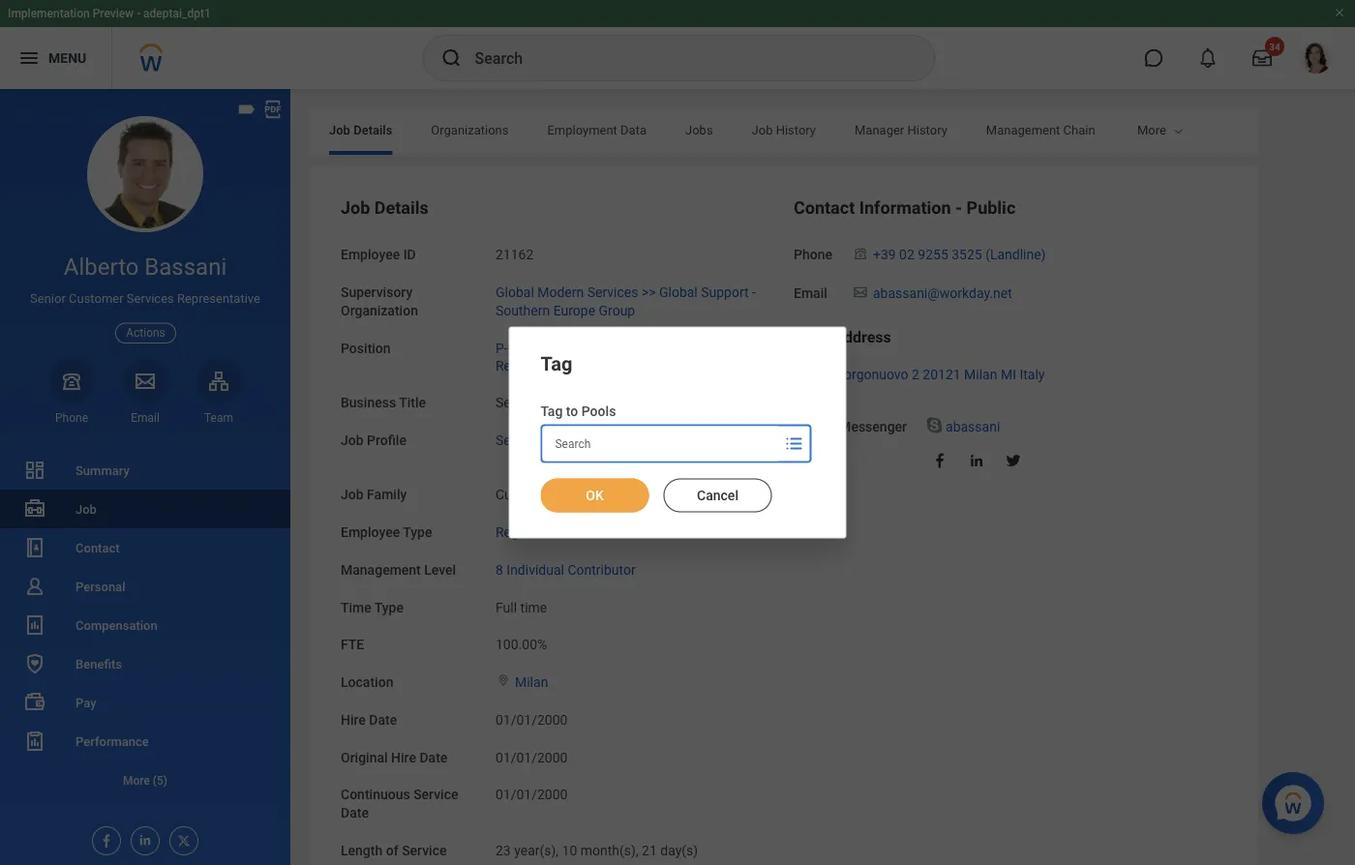 Task type: describe. For each thing, give the bounding box(es) containing it.
20121
[[923, 366, 961, 382]]

instant
[[794, 418, 836, 434]]

employment
[[547, 122, 617, 137]]

mail image inside popup button
[[134, 370, 157, 393]]

+39
[[873, 247, 896, 263]]

summary
[[76, 463, 129, 478]]

contact information - public button
[[794, 198, 1016, 218]]

modern
[[537, 284, 584, 300]]

more
[[1137, 122, 1166, 137]]

01/01/2000 for original hire date
[[496, 750, 568, 766]]

via borgonuovo 2 20121 milan mi italy link
[[813, 363, 1045, 382]]

tag to pools
[[541, 403, 616, 419]]

benefits link
[[0, 645, 290, 683]]

services inside p-00199 senior customer services representative
[[653, 340, 704, 356]]

job up job details button
[[329, 122, 350, 137]]

hire date element
[[496, 700, 568, 729]]

management chain
[[986, 122, 1095, 137]]

details inside group
[[374, 198, 429, 218]]

p-00199 senior customer services representative link
[[496, 336, 704, 374]]

phone alberto bassani element
[[49, 410, 94, 426]]

0 vertical spatial facebook image
[[931, 452, 949, 470]]

global modern services >> global support - southern europe group link
[[496, 280, 756, 318]]

regular link
[[496, 521, 541, 540]]

senior inside p-00199 senior customer services representative
[[549, 340, 588, 356]]

job history
[[752, 122, 816, 137]]

job left the profile
[[341, 432, 364, 448]]

tag for tag
[[541, 353, 572, 375]]

0 horizontal spatial facebook image
[[93, 828, 114, 849]]

team link
[[197, 359, 241, 426]]

support
[[701, 284, 749, 300]]

history for manager history
[[908, 122, 948, 137]]

management for management level
[[341, 562, 421, 578]]

southern
[[496, 303, 550, 318]]

email alberto bassani element
[[123, 410, 167, 426]]

management level
[[341, 562, 456, 578]]

global modern services >> global support - southern europe group
[[496, 284, 756, 318]]

senior customer services representative for 'senior customer services representative' link
[[496, 432, 744, 448]]

10
[[562, 843, 577, 859]]

abassani link
[[946, 415, 1000, 434]]

europe
[[553, 303, 595, 318]]

profile
[[367, 432, 407, 448]]

- for information
[[956, 198, 962, 218]]

contact information - public
[[794, 198, 1016, 218]]

implementation preview -   adeptai_dpt1
[[8, 7, 211, 20]]

notifications large image
[[1198, 48, 1218, 68]]

full
[[496, 600, 517, 616]]

skype image
[[924, 416, 944, 435]]

close environment banner image
[[1334, 7, 1346, 18]]

job inside list
[[76, 502, 97, 516]]

worker history
[[1134, 122, 1217, 137]]

- for preview
[[137, 7, 140, 20]]

representative inside the business title element
[[654, 395, 744, 411]]

organization
[[341, 303, 418, 318]]

history for job history
[[776, 122, 816, 137]]

type for employee type
[[403, 524, 432, 540]]

contact image
[[23, 536, 46, 560]]

contact for contact
[[76, 541, 120, 555]]

job left the family
[[341, 487, 364, 503]]

employee for employee id
[[341, 247, 400, 263]]

phone image
[[58, 370, 85, 393]]

milan inside the job details group
[[515, 675, 548, 691]]

compensation
[[76, 618, 158, 633]]

original
[[341, 750, 388, 766]]

continuous service date element
[[496, 776, 568, 804]]

personal
[[76, 579, 125, 594]]

job family
[[341, 487, 407, 503]]

employee id
[[341, 247, 416, 263]]

services inside job family element
[[558, 487, 609, 503]]

services down pools
[[600, 432, 651, 448]]

services inside navigation pane 'region'
[[127, 292, 174, 306]]

preview
[[93, 7, 134, 20]]

contact information - public group
[[794, 197, 1227, 482]]

9255
[[918, 247, 948, 263]]

view team image
[[207, 370, 230, 393]]

work
[[794, 328, 830, 347]]

business
[[341, 395, 396, 411]]

manager history
[[855, 122, 948, 137]]

title
[[399, 395, 426, 411]]

email button
[[123, 359, 167, 426]]

level
[[424, 562, 456, 578]]

italy
[[1020, 366, 1045, 382]]

+39 02 9255 3525 (landline) link
[[873, 243, 1046, 263]]

performance image
[[23, 730, 46, 753]]

3525
[[952, 247, 982, 263]]

type for time type
[[374, 600, 404, 616]]

job family element
[[496, 475, 750, 504]]

phone inside contact information - public group
[[794, 247, 832, 263]]

full time element
[[496, 596, 547, 616]]

group
[[599, 303, 635, 318]]

tag for tag to pools
[[541, 403, 563, 419]]

1 horizontal spatial date
[[369, 712, 397, 728]]

day(s)
[[660, 843, 698, 859]]

senior inside navigation pane 'region'
[[30, 292, 66, 306]]

01/01/2000 for hire date
[[496, 712, 568, 728]]

to
[[566, 403, 578, 419]]

00199
[[508, 340, 546, 356]]

job up employee id
[[341, 198, 370, 218]]

milan inside contact information - public group
[[964, 366, 997, 382]]

of
[[386, 843, 399, 859]]

navigation pane region
[[0, 89, 290, 865]]

job image
[[23, 498, 46, 521]]

length
[[341, 843, 383, 859]]

via
[[813, 366, 832, 382]]

length of service element
[[496, 831, 698, 860]]

time type
[[341, 600, 404, 616]]

tag image
[[236, 99, 257, 120]]

benefits image
[[23, 652, 46, 676]]

pools
[[582, 403, 616, 419]]

21162
[[496, 247, 534, 263]]

date for hire
[[420, 750, 448, 766]]

cancel
[[697, 487, 739, 503]]

profile logan mcneil element
[[1289, 37, 1344, 79]]

adeptai_dpt1
[[143, 7, 211, 20]]

ok
[[586, 487, 604, 503]]

actions button
[[115, 323, 176, 343]]

business title
[[341, 395, 426, 411]]

p-
[[496, 340, 508, 356]]

prompts image
[[783, 432, 806, 455]]

personal image
[[23, 575, 46, 598]]

milan link
[[515, 671, 548, 691]]

tab list containing job details
[[310, 108, 1304, 155]]

job right jobs
[[752, 122, 773, 137]]

length of service
[[341, 843, 447, 859]]

customer inside the business title element
[[537, 395, 596, 411]]



Task type: locate. For each thing, give the bounding box(es) containing it.
1 vertical spatial senior customer services representative
[[496, 395, 744, 411]]

0 vertical spatial employee
[[341, 247, 400, 263]]

representative up tag to pools field
[[654, 395, 744, 411]]

2 horizontal spatial history
[[1177, 122, 1217, 137]]

email inside contact information - public group
[[794, 285, 827, 301]]

linkedin image left x image
[[132, 828, 153, 848]]

1 horizontal spatial history
[[908, 122, 948, 137]]

1 01/01/2000 from the top
[[496, 712, 568, 728]]

customer
[[69, 292, 124, 306], [591, 340, 650, 356], [537, 395, 596, 411], [537, 432, 596, 448], [496, 487, 555, 503], [643, 487, 702, 503]]

services inside global modern services >> global support - southern europe group
[[587, 284, 638, 300]]

3 01/01/2000 from the top
[[496, 787, 568, 803]]

- right the support
[[752, 284, 756, 300]]

senior customer services representative down the alberto bassani
[[30, 292, 260, 306]]

full time
[[496, 600, 547, 616]]

id
[[403, 247, 416, 263]]

phone image
[[852, 246, 869, 261]]

information
[[859, 198, 951, 218]]

0 vertical spatial linkedin image
[[968, 452, 985, 470]]

senior customer services representative down pools
[[496, 432, 744, 448]]

contact up phone image
[[794, 198, 855, 218]]

mail image down phone image
[[852, 284, 869, 300]]

mi
[[1001, 366, 1016, 382]]

search image
[[440, 46, 463, 70]]

inbox large image
[[1253, 48, 1272, 68]]

-
[[137, 7, 140, 20], [956, 198, 962, 218], [752, 284, 756, 300]]

management for management chain
[[986, 122, 1060, 137]]

linkedin image
[[968, 452, 985, 470], [132, 828, 153, 848]]

contact for contact information - public
[[794, 198, 855, 218]]

0 vertical spatial details
[[353, 122, 392, 137]]

summary image
[[23, 459, 46, 482]]

0 vertical spatial date
[[369, 712, 397, 728]]

position
[[341, 340, 391, 356]]

job link
[[0, 490, 290, 529]]

0 vertical spatial mail image
[[852, 284, 869, 300]]

date up original hire date
[[369, 712, 397, 728]]

senior customer services representative up 'senior customer services representative' link
[[496, 395, 744, 411]]

0 vertical spatial phone
[[794, 247, 832, 263]]

hire date
[[341, 712, 397, 728]]

0 horizontal spatial management
[[341, 562, 421, 578]]

management inside the job details group
[[341, 562, 421, 578]]

global up southern
[[496, 284, 534, 300]]

1 horizontal spatial linkedin image
[[968, 452, 985, 470]]

>
[[612, 487, 619, 503]]

1 vertical spatial milan
[[515, 675, 548, 691]]

2 vertical spatial date
[[341, 805, 369, 821]]

team
[[204, 411, 233, 425]]

0 horizontal spatial linkedin image
[[132, 828, 153, 848]]

1 horizontal spatial management
[[986, 122, 1060, 137]]

jobs
[[685, 122, 713, 137]]

performance link
[[0, 722, 290, 761]]

representative inside p-00199 senior customer services representative
[[496, 358, 585, 374]]

continuous
[[341, 787, 410, 803]]

01/01/2000 up original hire date element
[[496, 712, 568, 728]]

0 vertical spatial senior customer services representative
[[30, 292, 260, 306]]

service inside job family element
[[706, 487, 750, 503]]

2 01/01/2000 from the top
[[496, 750, 568, 766]]

timeline
[[1256, 122, 1304, 137]]

employee id element
[[496, 235, 534, 264]]

job details inside group
[[341, 198, 429, 218]]

1 horizontal spatial phone
[[794, 247, 832, 263]]

1 vertical spatial facebook image
[[93, 828, 114, 849]]

2 employee from the top
[[341, 524, 400, 540]]

facebook image
[[931, 452, 949, 470], [93, 828, 114, 849]]

management inside tab list
[[986, 122, 1060, 137]]

history right the worker
[[1177, 122, 1217, 137]]

borgonuovo
[[836, 366, 909, 382]]

1 vertical spatial management
[[341, 562, 421, 578]]

milan right location image
[[515, 675, 548, 691]]

email up "summary" link
[[131, 411, 160, 425]]

fte
[[341, 637, 364, 653]]

0 vertical spatial tag
[[541, 353, 572, 375]]

8 individual contributor link
[[496, 558, 636, 578]]

list containing summary
[[0, 451, 290, 800]]

23 year(s), 10 month(s), 21 day(s)
[[496, 843, 698, 859]]

compensation image
[[23, 614, 46, 637]]

0 horizontal spatial mail image
[[134, 370, 157, 393]]

individual
[[507, 562, 564, 578]]

01/01/2000 up continuous service date "element"
[[496, 750, 568, 766]]

0 vertical spatial job details
[[329, 122, 392, 137]]

cs-
[[623, 487, 643, 503]]

job details up job details button
[[329, 122, 392, 137]]

1 vertical spatial contact
[[76, 541, 120, 555]]

global right >>
[[659, 284, 698, 300]]

2
[[912, 366, 919, 382]]

service inside continuous service date
[[413, 787, 458, 803]]

senior customer services representative link
[[496, 428, 744, 448]]

(landline)
[[986, 247, 1046, 263]]

1 horizontal spatial milan
[[964, 366, 997, 382]]

type up the management level
[[403, 524, 432, 540]]

linkedin image down abassani in the right of the page
[[968, 452, 985, 470]]

01/01/2000 for continuous service date
[[496, 787, 568, 803]]

benefits
[[76, 657, 122, 671]]

0 horizontal spatial history
[[776, 122, 816, 137]]

+39 02 9255 3525 (landline)
[[873, 247, 1046, 263]]

team alberto bassani element
[[197, 410, 241, 426]]

performance
[[76, 734, 149, 749]]

view printable version (pdf) image
[[262, 99, 284, 120]]

1 horizontal spatial -
[[752, 284, 756, 300]]

1 vertical spatial linkedin image
[[132, 828, 153, 848]]

ok button
[[541, 478, 649, 512]]

services down >>
[[653, 340, 704, 356]]

job details group
[[341, 197, 774, 865]]

contact inside contact link
[[76, 541, 120, 555]]

mail image inside contact information - public group
[[852, 284, 869, 300]]

fte element
[[496, 625, 547, 654]]

job details inside tab list
[[329, 122, 392, 137]]

services left >
[[558, 487, 609, 503]]

date inside continuous service date
[[341, 805, 369, 821]]

- right preview
[[137, 7, 140, 20]]

1 horizontal spatial global
[[659, 284, 698, 300]]

services inside the business title element
[[600, 395, 651, 411]]

messenger
[[839, 418, 907, 434]]

0 horizontal spatial hire
[[341, 712, 366, 728]]

8 individual contributor
[[496, 562, 636, 578]]

location image
[[496, 674, 511, 687]]

1 vertical spatial phone
[[55, 411, 88, 425]]

senior inside the business title element
[[496, 395, 534, 411]]

1 horizontal spatial hire
[[391, 750, 416, 766]]

personal link
[[0, 567, 290, 606]]

Tag to Pools field
[[543, 426, 781, 461]]

details inside tab list
[[353, 122, 392, 137]]

01/01/2000 down original hire date element
[[496, 787, 568, 803]]

0 vertical spatial contact
[[794, 198, 855, 218]]

instant messenger
[[794, 418, 907, 434]]

1 history from the left
[[776, 122, 816, 137]]

pay image
[[23, 691, 46, 714]]

employment data
[[547, 122, 647, 137]]

1 horizontal spatial mail image
[[852, 284, 869, 300]]

- inside banner
[[137, 7, 140, 20]]

actions
[[126, 326, 165, 340]]

job down summary
[[76, 502, 97, 516]]

contact up personal at left bottom
[[76, 541, 120, 555]]

hire
[[341, 712, 366, 728], [391, 750, 416, 766]]

senior customer services representative inside navigation pane 'region'
[[30, 292, 260, 306]]

type
[[403, 524, 432, 540], [374, 600, 404, 616]]

1 vertical spatial details
[[374, 198, 429, 218]]

milan left mi
[[964, 366, 997, 382]]

senior customer services representative for the business title element
[[496, 395, 744, 411]]

1 horizontal spatial contact
[[794, 198, 855, 218]]

hire right original
[[391, 750, 416, 766]]

type right the time
[[374, 600, 404, 616]]

supervisory organization
[[341, 284, 418, 318]]

implementation preview -   adeptai_dpt1 banner
[[0, 0, 1355, 89]]

1 employee from the top
[[341, 247, 400, 263]]

email up work
[[794, 285, 827, 301]]

1 vertical spatial -
[[956, 198, 962, 218]]

implementation
[[8, 7, 90, 20]]

pay link
[[0, 683, 290, 722]]

0 horizontal spatial global
[[496, 284, 534, 300]]

services down the alberto bassani
[[127, 292, 174, 306]]

0 horizontal spatial email
[[131, 411, 160, 425]]

job details up employee id
[[341, 198, 429, 218]]

senior up regular link
[[496, 432, 534, 448]]

tag left to on the top
[[541, 403, 563, 419]]

hire up original
[[341, 712, 366, 728]]

0 horizontal spatial date
[[341, 805, 369, 821]]

service down original hire date
[[413, 787, 458, 803]]

1 vertical spatial mail image
[[134, 370, 157, 393]]

job
[[329, 122, 350, 137], [752, 122, 773, 137], [341, 198, 370, 218], [341, 432, 364, 448], [341, 487, 364, 503], [76, 502, 97, 516]]

customer inside navigation pane 'region'
[[69, 292, 124, 306]]

senior customer services representative
[[30, 292, 260, 306], [496, 395, 744, 411], [496, 432, 744, 448]]

2 horizontal spatial date
[[420, 750, 448, 766]]

0 horizontal spatial milan
[[515, 675, 548, 691]]

1 horizontal spatial email
[[794, 285, 827, 301]]

0 vertical spatial -
[[137, 7, 140, 20]]

2 horizontal spatial -
[[956, 198, 962, 218]]

0 vertical spatial email
[[794, 285, 827, 301]]

2 vertical spatial service
[[402, 843, 447, 859]]

employee up supervisory
[[341, 247, 400, 263]]

1 vertical spatial type
[[374, 600, 404, 616]]

1 global from the left
[[496, 284, 534, 300]]

bassani
[[145, 253, 227, 281]]

2 tag from the top
[[541, 403, 563, 419]]

work address
[[794, 328, 891, 347]]

representative up the cancel
[[654, 432, 744, 448]]

8
[[496, 562, 503, 578]]

mail image up email alberto bassani element
[[134, 370, 157, 393]]

0 horizontal spatial phone
[[55, 411, 88, 425]]

facebook image left x image
[[93, 828, 114, 849]]

- inside global modern services >> global support - southern europe group
[[752, 284, 756, 300]]

facebook image down skype image
[[931, 452, 949, 470]]

representative inside navigation pane 'region'
[[177, 292, 260, 306]]

alberto
[[64, 253, 139, 281]]

tab list
[[310, 108, 1304, 155]]

customer inside p-00199 senior customer services representative
[[591, 340, 650, 356]]

0 vertical spatial hire
[[341, 712, 366, 728]]

mail image
[[852, 284, 869, 300], [134, 370, 157, 393]]

history for worker history
[[1177, 122, 1217, 137]]

region
[[541, 463, 815, 514]]

service down tag to pools field
[[706, 487, 750, 503]]

employee down job family
[[341, 524, 400, 540]]

service
[[706, 487, 750, 503], [413, 787, 458, 803], [402, 843, 447, 859]]

details up job details button
[[353, 122, 392, 137]]

time
[[341, 600, 372, 616]]

2 vertical spatial senior customer services representative
[[496, 432, 744, 448]]

contact inside contact information - public group
[[794, 198, 855, 218]]

tag up to on the top
[[541, 353, 572, 375]]

3 history from the left
[[1177, 122, 1217, 137]]

representative down 00199
[[496, 358, 585, 374]]

abassani@workday.net
[[873, 285, 1012, 301]]

abassani@workday.net link
[[873, 281, 1012, 301]]

representative down bassani
[[177, 292, 260, 306]]

email inside popup button
[[131, 411, 160, 425]]

job profile
[[341, 432, 407, 448]]

- inside group
[[956, 198, 962, 218]]

services up the group
[[587, 284, 638, 300]]

organizations
[[431, 122, 509, 137]]

service right of
[[402, 843, 447, 859]]

public
[[967, 198, 1016, 218]]

phone left phone image
[[794, 247, 832, 263]]

month(s),
[[581, 843, 639, 859]]

0 vertical spatial milan
[[964, 366, 997, 382]]

0 vertical spatial management
[[986, 122, 1060, 137]]

details up id
[[374, 198, 429, 218]]

pay
[[76, 696, 96, 710]]

location
[[341, 675, 393, 691]]

services
[[587, 284, 638, 300], [127, 292, 174, 306], [653, 340, 704, 356], [600, 395, 651, 411], [600, 432, 651, 448], [558, 487, 609, 503]]

1 vertical spatial job details
[[341, 198, 429, 218]]

1 vertical spatial employee
[[341, 524, 400, 540]]

original hire date element
[[496, 738, 568, 767]]

2 vertical spatial 01/01/2000
[[496, 787, 568, 803]]

services up 'senior customer services representative' link
[[600, 395, 651, 411]]

- left public
[[956, 198, 962, 218]]

job details button
[[341, 198, 429, 218]]

management
[[986, 122, 1060, 137], [341, 562, 421, 578]]

senior down europe
[[549, 340, 588, 356]]

date for service
[[341, 805, 369, 821]]

1 vertical spatial hire
[[391, 750, 416, 766]]

summary link
[[0, 451, 290, 490]]

x image
[[170, 828, 192, 849]]

date down continuous
[[341, 805, 369, 821]]

cancel button
[[664, 478, 772, 512]]

1 vertical spatial 01/01/2000
[[496, 750, 568, 766]]

1 vertical spatial service
[[413, 787, 458, 803]]

employee type
[[341, 524, 432, 540]]

>>
[[642, 284, 656, 300]]

supervisory
[[341, 284, 413, 300]]

list
[[0, 451, 290, 800]]

management left 'chain'
[[986, 122, 1060, 137]]

2 vertical spatial -
[[752, 284, 756, 300]]

address
[[834, 328, 891, 347]]

phone inside "phone alberto bassani" element
[[55, 411, 88, 425]]

history left manager
[[776, 122, 816, 137]]

2 history from the left
[[908, 122, 948, 137]]

0 horizontal spatial contact
[[76, 541, 120, 555]]

twitter image
[[1005, 452, 1022, 470]]

date up continuous service date
[[420, 750, 448, 766]]

phone down phone icon
[[55, 411, 88, 425]]

original hire date
[[341, 750, 448, 766]]

email
[[794, 285, 827, 301], [131, 411, 160, 425]]

02
[[899, 247, 915, 263]]

1 vertical spatial tag
[[541, 403, 563, 419]]

phone button
[[49, 359, 94, 426]]

management down employee type
[[341, 562, 421, 578]]

1 vertical spatial email
[[131, 411, 160, 425]]

business title element
[[496, 383, 744, 412]]

customer services > cs-customer service
[[496, 487, 750, 503]]

23
[[496, 843, 511, 859]]

regular
[[496, 524, 541, 540]]

worker
[[1134, 122, 1174, 137]]

year(s),
[[514, 843, 559, 859]]

tag
[[541, 353, 572, 375], [541, 403, 563, 419]]

0 vertical spatial 01/01/2000
[[496, 712, 568, 728]]

100.00%
[[496, 637, 547, 653]]

0 horizontal spatial -
[[137, 7, 140, 20]]

region containing ok
[[541, 463, 815, 514]]

global
[[496, 284, 534, 300], [659, 284, 698, 300]]

1 vertical spatial date
[[420, 750, 448, 766]]

via borgonuovo 2 20121 milan mi italy
[[813, 366, 1045, 382]]

time
[[520, 600, 547, 616]]

1 horizontal spatial facebook image
[[931, 452, 949, 470]]

senior down 00199
[[496, 395, 534, 411]]

senior down alberto
[[30, 292, 66, 306]]

0 vertical spatial service
[[706, 487, 750, 503]]

contributor
[[568, 562, 636, 578]]

1 tag from the top
[[541, 353, 572, 375]]

2 global from the left
[[659, 284, 698, 300]]

0 vertical spatial type
[[403, 524, 432, 540]]

employee for employee type
[[341, 524, 400, 540]]

history right manager
[[908, 122, 948, 137]]



Task type: vqa. For each thing, say whether or not it's contained in the screenshot.
"Results"
no



